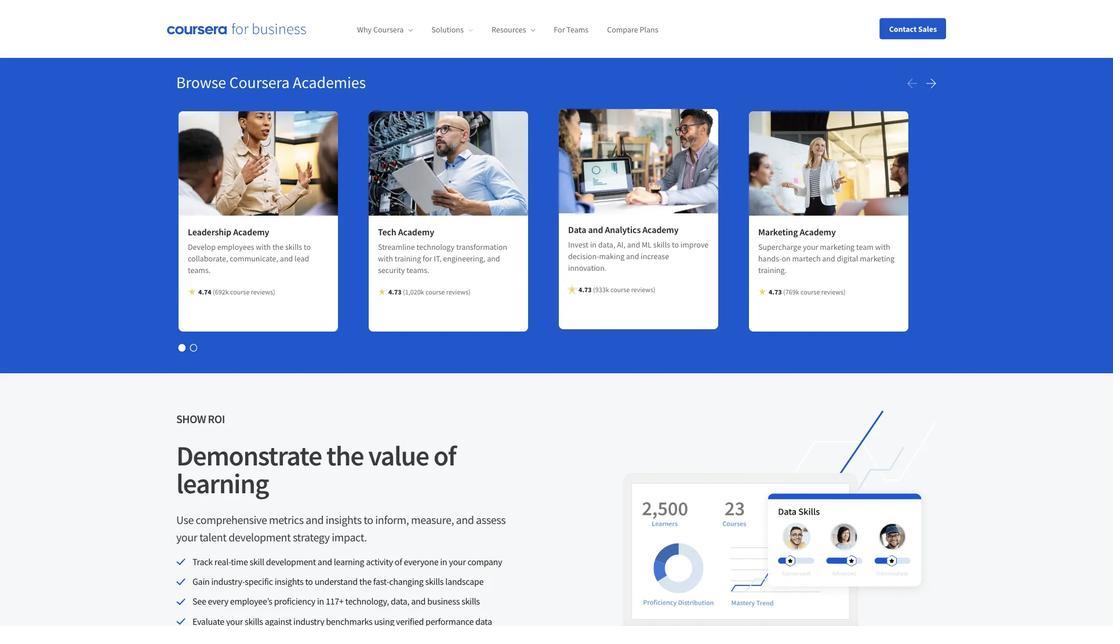 Task type: vqa. For each thing, say whether or not it's contained in the screenshot.
Join
no



Task type: locate. For each thing, give the bounding box(es) containing it.
beginner,
[[476, 0, 521, 8]]

your
[[202, 0, 224, 8], [803, 242, 818, 252], [176, 530, 197, 545], [449, 556, 466, 567]]

skills up lead
[[285, 242, 302, 252]]

to left inform, on the left bottom of page
[[364, 513, 373, 527]]

1 vertical spatial development
[[266, 556, 316, 567]]

to inside leadership academy develop employees with the skills to collaborate, communicate, and lead teams.
[[304, 242, 311, 252]]

1 vertical spatial the
[[326, 438, 364, 473]]

every
[[208, 596, 228, 607]]

invest
[[568, 240, 589, 251]]

insights up impact.
[[326, 513, 362, 527]]

academy inside leadership academy develop employees with the skills to collaborate, communicate, and lead teams.
[[233, 226, 269, 238]]

employees
[[226, 0, 279, 8], [217, 242, 254, 252]]

contact sales
[[889, 23, 937, 34]]

course for employees
[[230, 287, 250, 296]]

landscape
[[445, 576, 484, 587]]

solutions link
[[432, 24, 473, 35]]

0 vertical spatial insights
[[326, 513, 362, 527]]

teams.
[[188, 265, 211, 275], [407, 265, 429, 275]]

4.73 left 769k
[[769, 287, 782, 296]]

) down increase
[[653, 286, 656, 295]]

skill right time
[[250, 556, 264, 567]]

teams. inside tech academy streamline technology transformation with training for it, engineering, and security teams.
[[407, 265, 429, 275]]

4.73 left 933k
[[579, 286, 592, 295]]

with inside marketing academy supercharge your marketing team with hands-on martech and digital marketing training.
[[875, 242, 890, 252]]

1 horizontal spatial teams.
[[407, 265, 429, 275]]

teams. down collaborate,
[[188, 265, 211, 275]]

( down innovation.
[[593, 286, 595, 295]]

and left lead
[[280, 253, 293, 264]]

2 horizontal spatial 4.73
[[769, 287, 782, 296]]

skill
[[320, 0, 339, 8], [250, 556, 264, 567]]

and inside leadership academy develop employees with the skills to collaborate, communicate, and lead teams.
[[280, 253, 293, 264]]

demonstrate
[[176, 438, 322, 473]]

browse coursera academies
[[176, 72, 366, 92]]

of right activity
[[395, 556, 402, 567]]

offer your employees curated skill paths that progress through beginner, intermediate, and advanced levels.
[[176, 0, 658, 25]]

reviews for employees
[[251, 287, 273, 296]]

development up time
[[229, 530, 291, 545]]

leadership academy develop employees with the skills to collaborate, communicate, and lead teams.
[[188, 226, 311, 275]]

gain
[[192, 576, 210, 587]]

skill inside offer your employees curated skill paths that progress through beginner, intermediate, and advanced levels.
[[320, 0, 339, 8]]

)
[[653, 286, 656, 295], [273, 287, 275, 296], [468, 287, 471, 296], [844, 287, 846, 296]]

team
[[856, 242, 874, 252]]

comprehensive
[[196, 513, 267, 527]]

with right team on the right top of the page
[[875, 242, 890, 252]]

skills inside data and analytics academy invest in data, ai, and ml skills to improve decision-making and increase innovation.
[[653, 240, 670, 251]]

skills up increase
[[653, 240, 670, 251]]

0 vertical spatial employees
[[226, 0, 279, 8]]

1 horizontal spatial data,
[[598, 240, 615, 251]]

1 vertical spatial of
[[395, 556, 402, 567]]

metrics
[[269, 513, 304, 527]]

with
[[256, 242, 271, 252], [875, 242, 890, 252], [378, 253, 393, 264]]

1 vertical spatial data,
[[391, 596, 410, 607]]

tech academy streamline technology transformation with training for it, engineering, and security teams.
[[378, 226, 507, 275]]

decision-
[[568, 252, 599, 262]]

reviews down digital on the top right
[[821, 287, 844, 296]]

show
[[176, 412, 206, 426]]

employees inside leadership academy develop employees with the skills to collaborate, communicate, and lead teams.
[[217, 242, 254, 252]]

0 horizontal spatial marketing
[[820, 242, 855, 252]]

academy inside tech academy streamline technology transformation with training for it, engineering, and security teams.
[[398, 226, 434, 238]]

to inside use comprehensive metrics and insights to inform, measure, and assess your talent development strategy impact.
[[364, 513, 373, 527]]

( down 'security'
[[403, 287, 405, 296]]

development down strategy
[[266, 556, 316, 567]]

( for streamline
[[403, 287, 405, 296]]

1 horizontal spatial marketing
[[860, 253, 895, 264]]

1 horizontal spatial in
[[440, 556, 447, 567]]

with up communicate,
[[256, 242, 271, 252]]

0 vertical spatial marketing
[[820, 242, 855, 252]]

1 horizontal spatial with
[[378, 253, 393, 264]]

learn more link
[[758, 308, 812, 322]]

strategy
[[293, 530, 330, 545]]

see
[[192, 596, 206, 607]]

and
[[590, 0, 609, 8], [588, 225, 603, 236], [627, 240, 640, 251], [626, 252, 639, 262], [280, 253, 293, 264], [487, 253, 500, 264], [822, 253, 835, 264], [306, 513, 324, 527], [456, 513, 474, 527], [318, 556, 332, 567], [411, 596, 426, 607]]

0 vertical spatial the
[[272, 242, 284, 252]]

course for technology
[[426, 287, 445, 296]]

0 horizontal spatial teams.
[[188, 265, 211, 275]]

1 teams. from the left
[[188, 265, 211, 275]]

employees up coursera for business image
[[226, 0, 279, 8]]

0 vertical spatial learning
[[176, 466, 269, 501]]

why coursera
[[357, 24, 404, 35]]

in right invest at top right
[[590, 240, 597, 251]]

contact
[[889, 23, 917, 34]]

1 vertical spatial learning
[[334, 556, 364, 567]]

business
[[427, 596, 460, 607]]

impact.
[[332, 530, 367, 545]]

activity
[[366, 556, 393, 567]]

0 horizontal spatial with
[[256, 242, 271, 252]]

) for your
[[844, 287, 846, 296]]

0 horizontal spatial of
[[395, 556, 402, 567]]

2 horizontal spatial in
[[590, 240, 597, 251]]

2 teams. from the left
[[407, 265, 429, 275]]

learn
[[758, 309, 780, 321]]

2 vertical spatial in
[[317, 596, 324, 607]]

to up proficiency
[[305, 576, 313, 587]]

to up lead
[[304, 242, 311, 252]]

engineering,
[[443, 253, 485, 264]]

1 horizontal spatial 4.73
[[579, 286, 592, 295]]

the
[[272, 242, 284, 252], [326, 438, 364, 473], [359, 576, 372, 587]]

insights
[[326, 513, 362, 527], [275, 576, 304, 587]]

coursera
[[373, 24, 404, 35], [229, 72, 290, 92]]

2 vertical spatial the
[[359, 576, 372, 587]]

data and analytics academy invest in data, ai, and ml skills to improve decision-making and increase innovation.
[[568, 225, 709, 274]]

) down digital on the top right
[[844, 287, 846, 296]]

use
[[176, 513, 194, 527]]

and down transformation
[[487, 253, 500, 264]]

course right 692k
[[230, 287, 250, 296]]

course right 1,020k
[[426, 287, 445, 296]]

levels.
[[176, 10, 206, 25]]

0 horizontal spatial 4.73
[[388, 287, 402, 296]]

academy
[[643, 225, 679, 236], [233, 226, 269, 238], [398, 226, 434, 238], [800, 226, 836, 238]]

inform,
[[375, 513, 409, 527]]

resources link
[[492, 24, 535, 35]]

academy up the martech
[[800, 226, 836, 238]]

marketing down team on the right top of the page
[[860, 253, 895, 264]]

1 vertical spatial insights
[[275, 576, 304, 587]]

coursera for browse
[[229, 72, 290, 92]]

in left 117+
[[317, 596, 324, 607]]

the left value
[[326, 438, 364, 473]]

data, up making
[[598, 240, 615, 251]]

1 horizontal spatial insights
[[326, 513, 362, 527]]

academy up ml
[[643, 225, 679, 236]]

to
[[672, 240, 679, 251], [304, 242, 311, 252], [364, 513, 373, 527], [305, 576, 313, 587]]

increase
[[641, 252, 669, 262]]

reviews down communicate,
[[251, 287, 273, 296]]

and up understand
[[318, 556, 332, 567]]

1 vertical spatial skill
[[250, 556, 264, 567]]

( up learn more link
[[783, 287, 785, 296]]

teams. inside leadership academy develop employees with the skills to collaborate, communicate, and lead teams.
[[188, 265, 211, 275]]

development
[[229, 530, 291, 545], [266, 556, 316, 567]]

of inside demonstrate the value of learning
[[434, 438, 456, 473]]

supercharge
[[758, 242, 801, 252]]

learning up gain industry-specific insights to understand the fast-changing skills landscape
[[334, 556, 364, 567]]

0 vertical spatial skill
[[320, 0, 339, 8]]

and up compare
[[590, 0, 609, 8]]

to left improve
[[672, 240, 679, 251]]

to inside data and analytics academy invest in data, ai, and ml skills to improve decision-making and increase innovation.
[[672, 240, 679, 251]]

teams. down for
[[407, 265, 429, 275]]

insights up proficiency
[[275, 576, 304, 587]]

0 vertical spatial coursera
[[373, 24, 404, 35]]

4.73 for analytics
[[579, 286, 592, 295]]

1 vertical spatial coursera
[[229, 72, 290, 92]]

1 horizontal spatial of
[[434, 438, 456, 473]]

692k
[[215, 287, 229, 296]]

2 horizontal spatial with
[[875, 242, 890, 252]]

solutions
[[432, 24, 464, 35]]

track real-time skill development and learning activity of everyone in your company
[[192, 556, 502, 567]]

analytics
[[605, 225, 641, 236]]

with up 'security'
[[378, 253, 393, 264]]

learning up "comprehensive"
[[176, 466, 269, 501]]

compare plans
[[607, 24, 658, 35]]

and inside offer your employees curated skill paths that progress through beginner, intermediate, and advanced levels.
[[590, 0, 609, 8]]

in right everyone
[[440, 556, 447, 567]]

martech
[[792, 253, 821, 264]]

1 vertical spatial employees
[[217, 242, 254, 252]]

hands-
[[758, 253, 782, 264]]

academy up technology
[[398, 226, 434, 238]]

specific
[[245, 576, 273, 587]]

team leader speaking to a group of people image
[[179, 111, 338, 216]]

( right 4.74
[[213, 287, 215, 296]]

0 horizontal spatial learning
[[176, 466, 269, 501]]

track
[[192, 556, 213, 567]]

reviews
[[631, 286, 653, 295], [251, 287, 273, 296], [446, 287, 468, 296], [821, 287, 844, 296]]

marketing
[[820, 242, 855, 252], [860, 253, 895, 264]]

) down communicate,
[[273, 287, 275, 296]]

0 vertical spatial data,
[[598, 240, 615, 251]]

advanced
[[611, 0, 658, 8]]

and left digital on the top right
[[822, 253, 835, 264]]

1 vertical spatial marketing
[[860, 253, 895, 264]]

reviews down increase
[[631, 286, 653, 295]]

and up strategy
[[306, 513, 324, 527]]

of right value
[[434, 438, 456, 473]]

reviews for academy
[[631, 286, 653, 295]]

reviews down engineering, on the left
[[446, 287, 468, 296]]

intermediate,
[[523, 0, 588, 8]]

the inside demonstrate the value of learning
[[326, 438, 364, 473]]

0 vertical spatial of
[[434, 438, 456, 473]]

demonstrate the value of learning
[[176, 438, 456, 501]]

course right 933k
[[610, 286, 630, 295]]

skills up the business
[[425, 576, 444, 587]]

course right 769k
[[801, 287, 820, 296]]

in
[[590, 240, 597, 251], [440, 556, 447, 567], [317, 596, 324, 607]]

making
[[599, 252, 625, 262]]

browse
[[176, 72, 226, 92]]

0 vertical spatial in
[[590, 240, 597, 251]]

1 horizontal spatial coursera
[[373, 24, 404, 35]]

0 horizontal spatial coursera
[[229, 72, 290, 92]]

marketing up digital on the top right
[[820, 242, 855, 252]]

your up the martech
[[803, 242, 818, 252]]

the left fast-
[[359, 576, 372, 587]]

academy inside marketing academy supercharge your marketing team with hands-on martech and digital marketing training.
[[800, 226, 836, 238]]

academy up communicate,
[[233, 226, 269, 238]]

offer
[[176, 0, 200, 8]]

1 horizontal spatial skill
[[320, 0, 339, 8]]

4.73 ( 1,020k course reviews )
[[388, 287, 471, 296]]

data, down changing at the bottom left
[[391, 596, 410, 607]]

employees up communicate,
[[217, 242, 254, 252]]

0 horizontal spatial skill
[[250, 556, 264, 567]]

contact sales button
[[880, 18, 946, 39]]

more
[[782, 309, 802, 321]]

skill left paths
[[320, 0, 339, 8]]

lead
[[295, 253, 309, 264]]

your inside use comprehensive metrics and insights to inform, measure, and assess your talent development strategy impact.
[[176, 530, 197, 545]]

the up communicate,
[[272, 242, 284, 252]]

0 vertical spatial development
[[229, 530, 291, 545]]

your down use
[[176, 530, 197, 545]]

fast-
[[373, 576, 389, 587]]

) down engineering, on the left
[[468, 287, 471, 296]]

coursera for why
[[373, 24, 404, 35]]

communicate,
[[230, 253, 278, 264]]

your right "offer"
[[202, 0, 224, 8]]

technology,
[[345, 596, 389, 607]]

4.73 left 1,020k
[[388, 287, 402, 296]]

leadership
[[188, 226, 231, 238]]



Task type: describe. For each thing, give the bounding box(es) containing it.
and right making
[[626, 252, 639, 262]]

company
[[468, 556, 502, 567]]

4.73 ( 769k course reviews )
[[769, 287, 846, 296]]

( for develop
[[213, 287, 215, 296]]

for
[[554, 24, 565, 35]]

resources
[[492, 24, 526, 35]]

assess
[[476, 513, 506, 527]]

academy for marketing academy
[[800, 226, 836, 238]]

academy inside data and analytics academy invest in data, ai, and ml skills to improve decision-making and increase innovation.
[[643, 225, 679, 236]]

marketing academy supercharge your marketing team with hands-on martech and digital marketing training.
[[758, 226, 895, 275]]

academy for leadership academy
[[233, 226, 269, 238]]

compare
[[607, 24, 638, 35]]

sales
[[918, 23, 937, 34]]

employees inside offer your employees curated skill paths that progress through beginner, intermediate, and advanced levels.
[[226, 0, 279, 8]]

) for employees
[[273, 287, 275, 296]]

innovation.
[[568, 264, 607, 274]]

for teams link
[[554, 24, 589, 35]]

teams
[[567, 24, 589, 35]]

marketing
[[758, 226, 798, 238]]

the inside leadership academy develop employees with the skills to collaborate, communicate, and lead teams.
[[272, 242, 284, 252]]

paths
[[341, 0, 368, 8]]

with inside leadership academy develop employees with the skills to collaborate, communicate, and lead teams.
[[256, 242, 271, 252]]

and down changing at the bottom left
[[411, 596, 426, 607]]

progress
[[392, 0, 433, 8]]

933k
[[595, 286, 609, 295]]

) for technology
[[468, 287, 471, 296]]

4.73 ( 933k course reviews )
[[579, 286, 656, 295]]

plans
[[640, 24, 658, 35]]

real-
[[214, 556, 231, 567]]

with inside tech academy streamline technology transformation with training for it, engineering, and security teams.
[[378, 253, 393, 264]]

slides element
[[176, 342, 937, 354]]

for
[[423, 253, 432, 264]]

employee's
[[230, 596, 272, 607]]

technology
[[417, 242, 455, 252]]

everyone
[[404, 556, 438, 567]]

through
[[436, 0, 474, 8]]

compare plans link
[[607, 24, 658, 35]]

proficiency
[[274, 596, 315, 607]]

for teams
[[554, 24, 589, 35]]

your inside marketing academy supercharge your marketing team with hands-on martech and digital marketing training.
[[803, 242, 818, 252]]

teams. for leadership academy
[[188, 265, 211, 275]]

understand
[[315, 576, 358, 587]]

tech
[[378, 226, 396, 238]]

your up landscape
[[449, 556, 466, 567]]

develop
[[188, 242, 216, 252]]

insights inside use comprehensive metrics and insights to inform, measure, and assess your talent development strategy impact.
[[326, 513, 362, 527]]

value
[[368, 438, 429, 473]]

improve
[[681, 240, 709, 251]]

collaborate,
[[188, 253, 228, 264]]

talent
[[199, 530, 227, 545]]

see every employee's proficiency in 117+ technology, data, and business skills
[[192, 596, 480, 607]]

learning inside demonstrate the value of learning
[[176, 466, 269, 501]]

( for supercharge
[[783, 287, 785, 296]]

industry-
[[211, 576, 245, 587]]

use comprehensive metrics and insights to inform, measure, and assess your talent development strategy impact.
[[176, 513, 506, 545]]

course for academy
[[610, 286, 630, 295]]

digital
[[837, 253, 858, 264]]

development inside use comprehensive metrics and insights to inform, measure, and assess your talent development strategy impact.
[[229, 530, 291, 545]]

why
[[357, 24, 372, 35]]

streamline
[[378, 242, 415, 252]]

0 horizontal spatial in
[[317, 596, 324, 607]]

data, inside data and analytics academy invest in data, ai, and ml skills to improve decision-making and increase innovation.
[[598, 240, 615, 251]]

teams. for tech academy
[[407, 265, 429, 275]]

skills down landscape
[[461, 596, 480, 607]]

show roi
[[176, 412, 225, 426]]

4.74
[[198, 287, 211, 296]]

two individuals discussing graphs shown on laptop screen image
[[559, 110, 718, 214]]

4.73 for supercharge
[[769, 287, 782, 296]]

it,
[[434, 253, 441, 264]]

academy for tech academy
[[398, 226, 434, 238]]

training
[[395, 253, 421, 264]]

in inside data and analytics academy invest in data, ai, and ml skills to improve decision-making and increase innovation.
[[590, 240, 597, 251]]

security
[[378, 265, 405, 275]]

0 horizontal spatial data,
[[391, 596, 410, 607]]

roi
[[208, 412, 225, 426]]

changing
[[389, 576, 424, 587]]

academies
[[293, 72, 366, 92]]

illustration of coursera's skills dashboard image
[[594, 410, 937, 626]]

skills inside leadership academy develop employees with the skills to collaborate, communicate, and lead teams.
[[285, 242, 302, 252]]

1 vertical spatial in
[[440, 556, 447, 567]]

769k
[[785, 287, 799, 296]]

117+
[[326, 596, 344, 607]]

course for your
[[801, 287, 820, 296]]

learn more
[[758, 309, 802, 321]]

gain industry-specific insights to understand the fast-changing skills landscape
[[192, 576, 484, 587]]

and inside marketing academy supercharge your marketing team with hands-on martech and digital marketing training.
[[822, 253, 835, 264]]

( for analytics
[[593, 286, 595, 295]]

curated
[[281, 0, 317, 8]]

coursera for business image
[[167, 23, 306, 35]]

0 horizontal spatial insights
[[275, 576, 304, 587]]

and inside tech academy streamline technology transformation with training for it, engineering, and security teams.
[[487, 253, 500, 264]]

4.74 ( 692k course reviews )
[[198, 287, 275, 296]]

and left the assess on the bottom left of the page
[[456, 513, 474, 527]]

training.
[[758, 265, 787, 275]]

on
[[782, 253, 791, 264]]

1 horizontal spatial learning
[[334, 556, 364, 567]]

and right data
[[588, 225, 603, 236]]

reviews for your
[[821, 287, 844, 296]]

) for academy
[[653, 286, 656, 295]]

transformation
[[456, 242, 507, 252]]

data
[[568, 225, 586, 236]]

reviews for technology
[[446, 287, 468, 296]]

it professional holding tablet inspecting technical equipment image
[[369, 111, 528, 216]]

measure,
[[411, 513, 454, 527]]

and right ai,
[[627, 240, 640, 251]]

time
[[231, 556, 248, 567]]

ml
[[642, 240, 652, 251]]

marketing professional in front of whiteboard brainstorming with team image
[[749, 111, 909, 216]]

your inside offer your employees curated skill paths that progress through beginner, intermediate, and advanced levels.
[[202, 0, 224, 8]]

4.73 for streamline
[[388, 287, 402, 296]]



